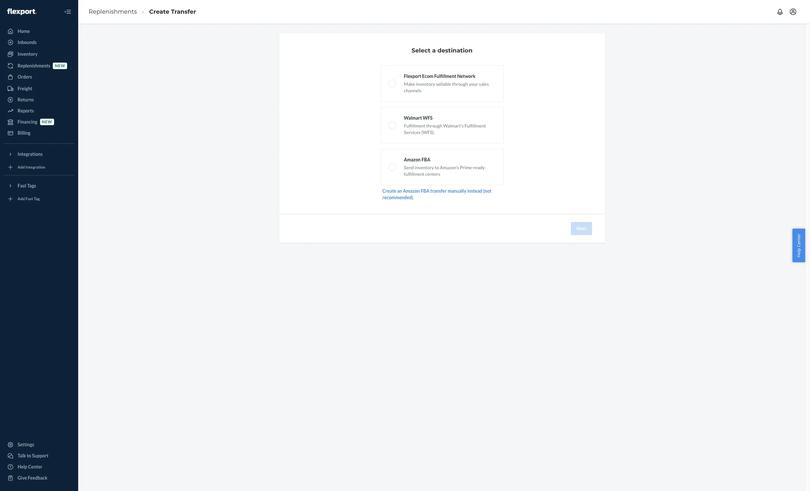 Task type: describe. For each thing, give the bounding box(es) containing it.
fulfillment for services
[[404, 123, 426, 128]]

sellable
[[436, 81, 451, 87]]

add for add integration
[[18, 165, 25, 170]]

to inside button
[[27, 453, 31, 458]]

destination
[[438, 47, 473, 54]]

centers
[[426, 171, 441, 177]]

home
[[18, 28, 30, 34]]

create transfer
[[149, 8, 196, 15]]

send
[[404, 165, 414, 170]]

through inside flexport ecom fulfillment network make inventory sellable through your sales channels
[[452, 81, 468, 87]]

open account menu image
[[790, 8, 797, 16]]

prime-
[[460, 165, 474, 170]]

fulfillment for sellable
[[434, 73, 457, 79]]

through inside walmart wfs fulfillment through walmart's fulfillment services (wfs).
[[426, 123, 442, 128]]

fast inside 'link'
[[26, 196, 33, 201]]

walmart's
[[443, 123, 464, 128]]

reports
[[18, 108, 34, 113]]

give
[[18, 475, 27, 481]]

help center button
[[793, 229, 806, 262]]

your
[[469, 81, 478, 87]]

services
[[404, 129, 421, 135]]

help center inside button
[[796, 234, 802, 257]]

talk to support button
[[4, 451, 74, 461]]

amazon fba send inventory to amazon's prime-ready fulfillment centers
[[404, 157, 485, 177]]

give feedback button
[[4, 473, 74, 483]]

billing link
[[4, 128, 74, 138]]

inventory
[[18, 51, 38, 57]]

returns
[[18, 97, 34, 102]]

make
[[404, 81, 415, 87]]

flexport ecom fulfillment network make inventory sellable through your sales channels
[[404, 73, 489, 93]]

integrations button
[[4, 149, 74, 159]]

add for add fast tag
[[18, 196, 25, 201]]

next
[[577, 226, 587, 231]]

talk
[[18, 453, 26, 458]]

ready
[[474, 165, 485, 170]]

orders
[[18, 74, 32, 80]]

channels
[[404, 88, 422, 93]]

ecom
[[422, 73, 434, 79]]

walmart wfs fulfillment through walmart's fulfillment services (wfs).
[[404, 115, 486, 135]]

freight link
[[4, 83, 74, 94]]

amazon inside create an amazon fba transfer manually instead (not recommended)
[[403, 188, 420, 194]]

center inside button
[[796, 234, 802, 247]]

inventory link
[[4, 49, 74, 59]]

transfer
[[431, 188, 447, 194]]

inventory inside the amazon fba send inventory to amazon's prime-ready fulfillment centers
[[415, 165, 434, 170]]

integration
[[26, 165, 45, 170]]

flexport logo image
[[7, 8, 36, 15]]

give feedback
[[18, 475, 47, 481]]

transfer
[[171, 8, 196, 15]]

.
[[413, 195, 414, 200]]

help center link
[[4, 462, 74, 472]]

instead
[[468, 188, 483, 194]]

flexport
[[404, 73, 421, 79]]

open notifications image
[[777, 8, 784, 16]]

inbounds
[[18, 39, 37, 45]]

create for create transfer
[[149, 8, 169, 15]]

tags
[[27, 183, 36, 188]]

fulfillment
[[404, 171, 425, 177]]



Task type: vqa. For each thing, say whether or not it's contained in the screenshot.
"more"
no



Task type: locate. For each thing, give the bounding box(es) containing it.
settings link
[[4, 439, 74, 450]]

new for replenishments
[[55, 63, 65, 68]]

create transfer link
[[149, 8, 196, 15]]

0 vertical spatial new
[[55, 63, 65, 68]]

sales
[[479, 81, 489, 87]]

new for financing
[[42, 119, 52, 124]]

inventory down ecom at the right
[[416, 81, 435, 87]]

1 vertical spatial to
[[27, 453, 31, 458]]

replenishments link
[[89, 8, 137, 15]]

to right talk
[[27, 453, 31, 458]]

fulfillment up the sellable
[[434, 73, 457, 79]]

reports link
[[4, 106, 74, 116]]

fast inside "dropdown button"
[[18, 183, 26, 188]]

help
[[796, 248, 802, 257], [18, 464, 27, 469]]

fba
[[422, 157, 431, 162], [421, 188, 430, 194]]

replenishments
[[89, 8, 137, 15], [18, 63, 50, 68]]

0 vertical spatial through
[[452, 81, 468, 87]]

amazon up send
[[404, 157, 421, 162]]

create left transfer
[[149, 8, 169, 15]]

add left integration on the top
[[18, 165, 25, 170]]

through up "(wfs)."
[[426, 123, 442, 128]]

billing
[[18, 130, 30, 136]]

1 horizontal spatial create
[[383, 188, 397, 194]]

1 horizontal spatial help
[[796, 248, 802, 257]]

0 vertical spatial amazon
[[404, 157, 421, 162]]

fulfillment right walmart's
[[465, 123, 486, 128]]

0 horizontal spatial help
[[18, 464, 27, 469]]

1 vertical spatial inventory
[[415, 165, 434, 170]]

manually
[[448, 188, 467, 194]]

fba inside create an amazon fba transfer manually instead (not recommended)
[[421, 188, 430, 194]]

0 vertical spatial to
[[435, 165, 439, 170]]

an
[[397, 188, 402, 194]]

1 vertical spatial fast
[[26, 196, 33, 201]]

recommended)
[[383, 195, 413, 200]]

1 vertical spatial help
[[18, 464, 27, 469]]

0 horizontal spatial help center
[[18, 464, 42, 469]]

0 vertical spatial center
[[796, 234, 802, 247]]

1 horizontal spatial replenishments
[[89, 8, 137, 15]]

walmart
[[404, 115, 422, 121]]

0 vertical spatial create
[[149, 8, 169, 15]]

help center
[[796, 234, 802, 257], [18, 464, 42, 469]]

create
[[149, 8, 169, 15], [383, 188, 397, 194]]

1 add from the top
[[18, 165, 25, 170]]

center
[[796, 234, 802, 247], [28, 464, 42, 469]]

new down reports link
[[42, 119, 52, 124]]

close navigation image
[[64, 8, 72, 16]]

fba up centers
[[422, 157, 431, 162]]

fast tags
[[18, 183, 36, 188]]

settings
[[18, 442, 34, 447]]

tag
[[34, 196, 40, 201]]

replenishments inside 'breadcrumbs' navigation
[[89, 8, 137, 15]]

create inside 'breadcrumbs' navigation
[[149, 8, 169, 15]]

home link
[[4, 26, 74, 37]]

feedback
[[28, 475, 47, 481]]

select
[[412, 47, 431, 54]]

add down fast tags
[[18, 196, 25, 201]]

0 vertical spatial add
[[18, 165, 25, 170]]

1 horizontal spatial center
[[796, 234, 802, 247]]

to
[[435, 165, 439, 170], [27, 453, 31, 458]]

1 horizontal spatial fulfillment
[[434, 73, 457, 79]]

amazon
[[404, 157, 421, 162], [403, 188, 420, 194]]

through
[[452, 81, 468, 87], [426, 123, 442, 128]]

add integration link
[[4, 162, 74, 172]]

0 vertical spatial fast
[[18, 183, 26, 188]]

add fast tag link
[[4, 194, 74, 204]]

fulfillment
[[434, 73, 457, 79], [404, 123, 426, 128], [465, 123, 486, 128]]

1 vertical spatial amazon
[[403, 188, 420, 194]]

talk to support
[[18, 453, 48, 458]]

a
[[432, 47, 436, 54]]

fast
[[18, 183, 26, 188], [26, 196, 33, 201]]

next button
[[571, 222, 592, 235]]

add
[[18, 165, 25, 170], [18, 196, 25, 201]]

returns link
[[4, 95, 74, 105]]

fast left the tags
[[18, 183, 26, 188]]

financing
[[18, 119, 37, 125]]

(wfs).
[[422, 129, 435, 135]]

1 horizontal spatial to
[[435, 165, 439, 170]]

1 vertical spatial new
[[42, 119, 52, 124]]

0 vertical spatial inventory
[[416, 81, 435, 87]]

amazon inside the amazon fba send inventory to amazon's prime-ready fulfillment centers
[[404, 157, 421, 162]]

select a destination
[[412, 47, 473, 54]]

(not
[[483, 188, 492, 194]]

2 horizontal spatial fulfillment
[[465, 123, 486, 128]]

0 horizontal spatial new
[[42, 119, 52, 124]]

wfs
[[423, 115, 433, 121]]

amazon's
[[440, 165, 459, 170]]

orders link
[[4, 72, 74, 82]]

inventory
[[416, 81, 435, 87], [415, 165, 434, 170]]

1 vertical spatial help center
[[18, 464, 42, 469]]

add integration
[[18, 165, 45, 170]]

0 vertical spatial help center
[[796, 234, 802, 257]]

create an amazon fba transfer manually instead (not recommended)
[[383, 188, 492, 200]]

through down network
[[452, 81, 468, 87]]

1 vertical spatial center
[[28, 464, 42, 469]]

0 horizontal spatial create
[[149, 8, 169, 15]]

1 horizontal spatial help center
[[796, 234, 802, 257]]

fba left transfer
[[421, 188, 430, 194]]

0 vertical spatial help
[[796, 248, 802, 257]]

1 horizontal spatial new
[[55, 63, 65, 68]]

fulfillment up services
[[404, 123, 426, 128]]

breadcrumbs navigation
[[83, 2, 201, 21]]

inbounds link
[[4, 37, 74, 48]]

fast left tag
[[26, 196, 33, 201]]

create left "an"
[[383, 188, 397, 194]]

0 horizontal spatial replenishments
[[18, 63, 50, 68]]

inventory inside flexport ecom fulfillment network make inventory sellable through your sales channels
[[416, 81, 435, 87]]

0 vertical spatial replenishments
[[89, 8, 137, 15]]

1 vertical spatial replenishments
[[18, 63, 50, 68]]

0 vertical spatial fba
[[422, 157, 431, 162]]

freight
[[18, 86, 32, 91]]

create an amazon fba transfer manually instead (not recommended) link
[[383, 188, 492, 200]]

fba inside the amazon fba send inventory to amazon's prime-ready fulfillment centers
[[422, 157, 431, 162]]

1 vertical spatial add
[[18, 196, 25, 201]]

1 horizontal spatial through
[[452, 81, 468, 87]]

inventory up centers
[[415, 165, 434, 170]]

0 horizontal spatial through
[[426, 123, 442, 128]]

amazon up .
[[403, 188, 420, 194]]

to inside the amazon fba send inventory to amazon's prime-ready fulfillment centers
[[435, 165, 439, 170]]

1 vertical spatial fba
[[421, 188, 430, 194]]

2 add from the top
[[18, 196, 25, 201]]

add fast tag
[[18, 196, 40, 201]]

network
[[457, 73, 476, 79]]

0 horizontal spatial fulfillment
[[404, 123, 426, 128]]

1 vertical spatial through
[[426, 123, 442, 128]]

fulfillment inside flexport ecom fulfillment network make inventory sellable through your sales channels
[[434, 73, 457, 79]]

0 horizontal spatial center
[[28, 464, 42, 469]]

integrations
[[18, 151, 43, 157]]

support
[[32, 453, 48, 458]]

create for create an amazon fba transfer manually instead (not recommended)
[[383, 188, 397, 194]]

to up centers
[[435, 165, 439, 170]]

0 horizontal spatial to
[[27, 453, 31, 458]]

1 vertical spatial create
[[383, 188, 397, 194]]

help inside button
[[796, 248, 802, 257]]

new
[[55, 63, 65, 68], [42, 119, 52, 124]]

fast tags button
[[4, 181, 74, 191]]

new up orders link
[[55, 63, 65, 68]]

create inside create an amazon fba transfer manually instead (not recommended)
[[383, 188, 397, 194]]

add inside 'link'
[[18, 196, 25, 201]]



